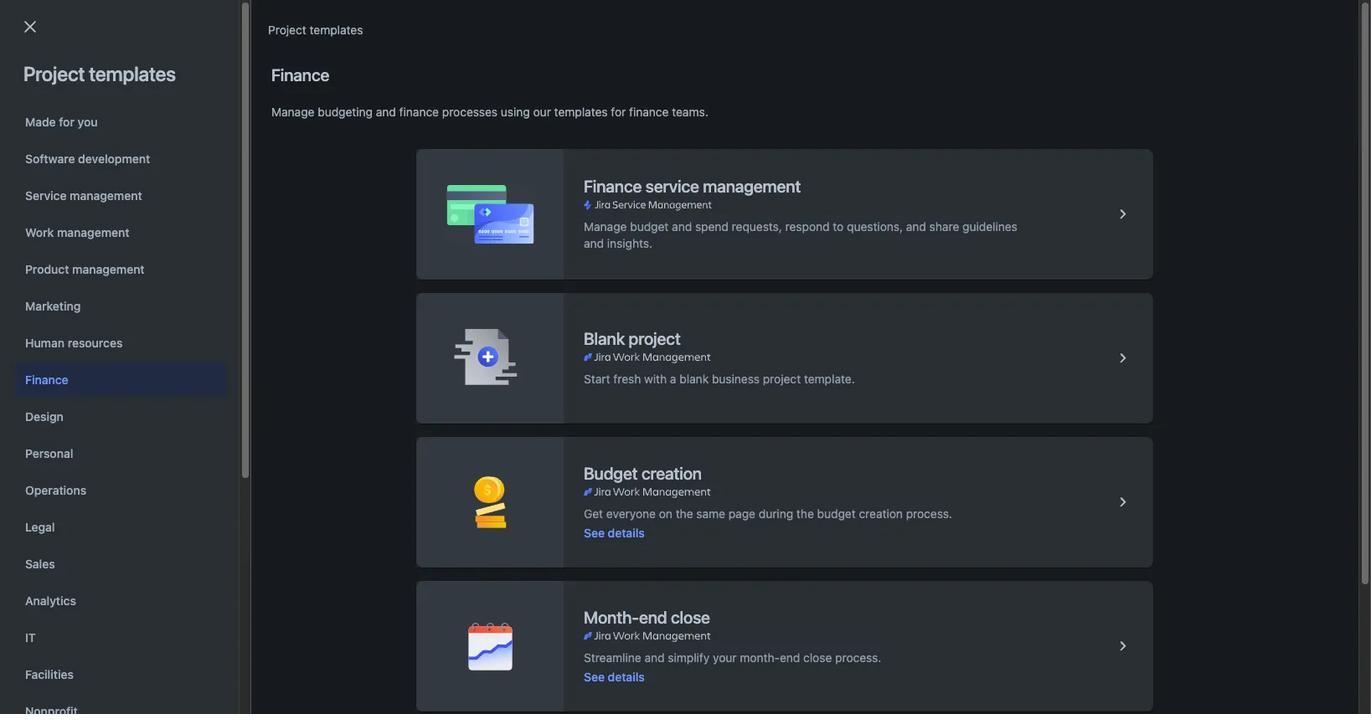 Task type: vqa. For each thing, say whether or not it's contained in the screenshot.
Announcement Blog For Monthly Feature Updates
no



Task type: locate. For each thing, give the bounding box(es) containing it.
it
[[25, 631, 36, 645]]

1 vertical spatial manage
[[584, 220, 627, 234]]

Search field
[[1053, 10, 1221, 36]]

end up streamline
[[639, 608, 667, 627]]

project inside project templates link
[[268, 23, 307, 37]]

1 team-managed software from the top
[[521, 244, 656, 258]]

template.
[[804, 372, 855, 386]]

teams.
[[672, 105, 709, 119]]

for left you
[[59, 115, 75, 129]]

project left template.
[[763, 372, 801, 386]]

and
[[376, 105, 396, 119], [672, 220, 692, 234], [907, 220, 927, 234], [584, 236, 604, 251], [645, 651, 665, 665]]

0 vertical spatial project
[[629, 329, 681, 349]]

facilities
[[25, 668, 74, 682]]

banner
[[0, 0, 1372, 47]]

product
[[25, 262, 69, 277]]

1 see details from the top
[[584, 526, 645, 540]]

details for budget
[[608, 526, 645, 540]]

service
[[646, 177, 699, 196]]

software
[[25, 152, 75, 166]]

1 vertical spatial process.
[[836, 651, 882, 665]]

see for month-end close
[[584, 670, 605, 684]]

software down 'team-managed business'
[[609, 244, 656, 258]]

to right go
[[123, 203, 134, 217]]

management down my
[[72, 262, 145, 277]]

0 vertical spatial finance
[[272, 65, 330, 85]]

2 see from the top
[[584, 670, 605, 684]]

team-managed software
[[521, 244, 656, 258], [521, 284, 656, 298]]

finance
[[399, 105, 439, 119], [629, 105, 669, 119]]

management up my
[[57, 225, 129, 240]]

0 horizontal spatial for
[[59, 115, 75, 129]]

business
[[609, 204, 657, 218], [712, 372, 760, 386]]

1 vertical spatial project
[[23, 62, 85, 85]]

0 vertical spatial project
[[268, 23, 307, 37]]

see details button down streamline
[[584, 669, 645, 686]]

templates up made for you button
[[89, 62, 176, 85]]

0 vertical spatial templates
[[310, 23, 363, 37]]

3 managed from the top
[[556, 284, 606, 298]]

2 details from the top
[[608, 670, 645, 684]]

the
[[676, 507, 694, 521], [797, 507, 814, 521]]

1 horizontal spatial end
[[780, 651, 801, 665]]

1 see details button from the top
[[584, 525, 645, 542]]

design button
[[15, 401, 227, 434]]

managed
[[556, 204, 606, 218], [556, 244, 606, 258], [556, 284, 606, 298]]

0 vertical spatial team-
[[521, 204, 556, 218]]

product management
[[25, 262, 145, 277]]

software down insights.
[[609, 284, 656, 298]]

0 vertical spatial end
[[639, 608, 667, 627]]

see details down streamline
[[584, 670, 645, 684]]

see down streamline
[[584, 670, 605, 684]]

human
[[25, 336, 65, 350]]

with
[[645, 372, 667, 386]]

my kanban project link
[[77, 241, 351, 261]]

processes
[[442, 105, 498, 119]]

finance down previous icon
[[25, 373, 68, 387]]

finance down project templates link
[[272, 65, 330, 85]]

0 horizontal spatial project templates
[[23, 62, 176, 85]]

jira service management image
[[584, 199, 712, 212], [584, 199, 712, 212]]

2 software from the top
[[609, 284, 656, 298]]

2 see details button from the top
[[584, 669, 645, 686]]

2 horizontal spatial project
[[268, 23, 307, 37]]

your
[[713, 651, 737, 665]]

same
[[697, 507, 726, 521]]

project
[[268, 23, 307, 37], [23, 62, 85, 85], [168, 243, 206, 257]]

project templates
[[268, 23, 363, 37], [23, 62, 176, 85]]

made
[[25, 115, 56, 129]]

0 vertical spatial see details
[[584, 526, 645, 540]]

jira work management image
[[584, 351, 711, 365], [584, 351, 711, 365], [584, 486, 711, 499], [584, 486, 711, 499], [584, 630, 711, 643], [584, 630, 711, 643]]

1 software from the top
[[609, 244, 656, 258]]

our
[[533, 105, 551, 119]]

everyone
[[607, 507, 656, 521]]

team-
[[521, 204, 556, 218], [521, 244, 556, 258], [521, 284, 556, 298]]

sales button
[[15, 548, 227, 582]]

2 team- from the top
[[521, 244, 556, 258]]

see details button down everyone
[[584, 525, 645, 542]]

budget right during
[[818, 507, 856, 521]]

team-managed business
[[521, 204, 657, 218]]

the right during
[[797, 507, 814, 521]]

0 vertical spatial manage
[[272, 105, 315, 119]]

next image
[[89, 336, 109, 356]]

close right month-
[[804, 651, 832, 665]]

0 vertical spatial managed
[[556, 204, 606, 218]]

for inside button
[[59, 115, 75, 129]]

lead button
[[775, 167, 829, 185]]

finance up 'team-managed business'
[[584, 177, 642, 196]]

end right your
[[780, 651, 801, 665]]

finance left processes
[[399, 105, 439, 119]]

month-end close
[[584, 608, 711, 627]]

1 horizontal spatial project templates
[[268, 23, 363, 37]]

1 details from the top
[[608, 526, 645, 540]]

team-managed software for star project-1374 image
[[521, 284, 656, 298]]

manage for manage budgeting and finance processes using our templates for finance teams.
[[272, 105, 315, 119]]

close up simplify
[[671, 608, 711, 627]]

0 horizontal spatial finance
[[25, 373, 68, 387]]

1 horizontal spatial manage
[[584, 220, 627, 234]]

0 horizontal spatial creation
[[642, 464, 702, 483]]

1 horizontal spatial to
[[833, 220, 844, 234]]

streamline
[[584, 651, 642, 665]]

management up requests,
[[703, 177, 801, 196]]

templates up budgeting
[[310, 23, 363, 37]]

2 managed from the top
[[556, 244, 606, 258]]

team-managed software up blank
[[521, 284, 656, 298]]

1 vertical spatial see details button
[[584, 669, 645, 686]]

see details button for budget
[[584, 525, 645, 542]]

see details button
[[584, 525, 645, 542], [584, 669, 645, 686]]

team-managed software down 'team-managed business'
[[521, 244, 656, 258]]

guidelines
[[963, 220, 1018, 234]]

sales
[[25, 557, 55, 572]]

1 horizontal spatial templates
[[310, 23, 363, 37]]

see down get in the left of the page
[[584, 526, 605, 540]]

1 see from the top
[[584, 526, 605, 540]]

for
[[611, 105, 626, 119], [59, 115, 75, 129]]

0 horizontal spatial the
[[676, 507, 694, 521]]

star my kanban project image
[[42, 241, 62, 261]]

2 see details from the top
[[584, 670, 645, 684]]

creation
[[642, 464, 702, 483], [859, 507, 903, 521]]

0 horizontal spatial finance
[[399, 105, 439, 119]]

during
[[759, 507, 794, 521]]

2 finance from the left
[[629, 105, 669, 119]]

2 team-managed software from the top
[[521, 284, 656, 298]]

1 horizontal spatial close
[[804, 651, 832, 665]]

management down name button
[[70, 189, 142, 203]]

2 horizontal spatial finance
[[584, 177, 642, 196]]

see details down everyone
[[584, 526, 645, 540]]

analytics button
[[15, 585, 227, 618]]

1 vertical spatial managed
[[556, 244, 606, 258]]

finance
[[272, 65, 330, 85], [584, 177, 642, 196], [25, 373, 68, 387]]

jira
[[260, 123, 279, 137]]

previous image
[[37, 336, 57, 356]]

to right respond
[[833, 220, 844, 234]]

0 horizontal spatial end
[[639, 608, 667, 627]]

1 horizontal spatial project
[[763, 372, 801, 386]]

1 horizontal spatial finance
[[272, 65, 330, 85]]

templates
[[310, 23, 363, 37], [89, 62, 176, 85], [554, 105, 608, 119]]

1 vertical spatial software
[[609, 284, 656, 298]]

2 vertical spatial managed
[[556, 284, 606, 298]]

it button
[[15, 622, 227, 655]]

1 vertical spatial see
[[584, 670, 605, 684]]

respond
[[786, 220, 830, 234]]

fresh
[[614, 372, 641, 386]]

1 vertical spatial budget
[[818, 507, 856, 521]]

1 vertical spatial creation
[[859, 507, 903, 521]]

1 horizontal spatial process.
[[906, 507, 953, 521]]

management inside 'button'
[[70, 189, 142, 203]]

see details for month-
[[584, 670, 645, 684]]

0 vertical spatial creation
[[642, 464, 702, 483]]

0 horizontal spatial to
[[123, 203, 134, 217]]

team-managed software for star my kanban project icon
[[521, 244, 656, 258]]

share
[[930, 220, 960, 234]]

1 vertical spatial project templates
[[23, 62, 176, 85]]

0 vertical spatial close
[[671, 608, 711, 627]]

blank
[[680, 372, 709, 386]]

0 horizontal spatial manage
[[272, 105, 315, 119]]

0 horizontal spatial templates
[[89, 62, 176, 85]]

management for service management
[[70, 189, 142, 203]]

for left "teams." at the top of page
[[611, 105, 626, 119]]

manage up all jira products
[[272, 105, 315, 119]]

budget inside manage budget and spend requests, respond to questions, and share guidelines and insights.
[[630, 220, 669, 234]]

go
[[104, 203, 120, 217]]

0 horizontal spatial business
[[609, 204, 657, 218]]

0 horizontal spatial budget
[[630, 220, 669, 234]]

0 vertical spatial to
[[123, 203, 134, 217]]

1 horizontal spatial project
[[168, 243, 206, 257]]

1 vertical spatial see details
[[584, 670, 645, 684]]

manage down 'team-managed business'
[[584, 220, 627, 234]]

budget
[[630, 220, 669, 234], [818, 507, 856, 521]]

0 vertical spatial see
[[584, 526, 605, 540]]

details
[[608, 526, 645, 540], [608, 670, 645, 684]]

manage
[[272, 105, 315, 119], [584, 220, 627, 234]]

2 vertical spatial templates
[[554, 105, 608, 119]]

1 horizontal spatial finance
[[629, 105, 669, 119]]

2 vertical spatial team-
[[521, 284, 556, 298]]

see for budget creation
[[584, 526, 605, 540]]

0 vertical spatial details
[[608, 526, 645, 540]]

requests,
[[732, 220, 783, 234]]

go to market sample link
[[77, 201, 351, 221]]

kanban
[[124, 243, 164, 257]]

1 horizontal spatial budget
[[818, 507, 856, 521]]

1 vertical spatial finance
[[584, 177, 642, 196]]

budget up insights.
[[630, 220, 669, 234]]

service
[[25, 189, 67, 203]]

0 vertical spatial budget
[[630, 220, 669, 234]]

1 horizontal spatial the
[[797, 507, 814, 521]]

details down streamline
[[608, 670, 645, 684]]

human resources button
[[15, 327, 227, 360]]

1 vertical spatial details
[[608, 670, 645, 684]]

2 horizontal spatial templates
[[554, 105, 608, 119]]

business right blank at bottom
[[712, 372, 760, 386]]

process.
[[906, 507, 953, 521], [836, 651, 882, 665]]

finance inside button
[[25, 373, 68, 387]]

3 team- from the top
[[521, 284, 556, 298]]

details down everyone
[[608, 526, 645, 540]]

the right on
[[676, 507, 694, 521]]

service management button
[[15, 179, 227, 213]]

end
[[639, 608, 667, 627], [780, 651, 801, 665]]

finance left "teams." at the top of page
[[629, 105, 669, 119]]

resources
[[68, 336, 123, 350]]

month-end close image
[[1114, 637, 1134, 657]]

sample
[[177, 203, 216, 217]]

1 team- from the top
[[521, 204, 556, 218]]

0 vertical spatial team-managed software
[[521, 244, 656, 258]]

budgeting
[[318, 105, 373, 119]]

software for star my kanban project icon
[[609, 244, 656, 258]]

to
[[123, 203, 134, 217], [833, 220, 844, 234]]

manage inside manage budget and spend requests, respond to questions, and share guidelines and insights.
[[584, 220, 627, 234]]

1 vertical spatial end
[[780, 651, 801, 665]]

project up with
[[629, 329, 681, 349]]

1 vertical spatial team-
[[521, 244, 556, 258]]

1 vertical spatial close
[[804, 651, 832, 665]]

1 horizontal spatial business
[[712, 372, 760, 386]]

2 vertical spatial project
[[168, 243, 206, 257]]

templates right our
[[554, 105, 608, 119]]

business up insights.
[[609, 204, 657, 218]]

work
[[25, 225, 54, 240]]

0 vertical spatial software
[[609, 244, 656, 258]]

software
[[609, 244, 656, 258], [609, 284, 656, 298]]

see details
[[584, 526, 645, 540], [584, 670, 645, 684]]

management for product management
[[72, 262, 145, 277]]

1 horizontal spatial creation
[[859, 507, 903, 521]]

2 vertical spatial finance
[[25, 373, 68, 387]]

1 managed from the top
[[556, 204, 606, 218]]

0 vertical spatial see details button
[[584, 525, 645, 542]]

1 vertical spatial team-managed software
[[521, 284, 656, 298]]

None text field
[[35, 119, 199, 142]]

1 vertical spatial to
[[833, 220, 844, 234]]

all jira products
[[243, 123, 331, 137]]

1 vertical spatial business
[[712, 372, 760, 386]]

0 horizontal spatial project
[[629, 329, 681, 349]]

to inside manage budget and spend requests, respond to questions, and share guidelines and insights.
[[833, 220, 844, 234]]

management
[[703, 177, 801, 196], [70, 189, 142, 203], [57, 225, 129, 240], [72, 262, 145, 277]]



Task type: describe. For each thing, give the bounding box(es) containing it.
2 the from the left
[[797, 507, 814, 521]]

start fresh with a blank business project template.
[[584, 372, 855, 386]]

team- for 'go to market sample' link
[[521, 204, 556, 218]]

name
[[77, 169, 110, 183]]

marketing button
[[15, 290, 227, 323]]

finance button
[[15, 364, 227, 397]]

primary element
[[10, 0, 1053, 47]]

and left simplify
[[645, 651, 665, 665]]

design
[[25, 410, 64, 424]]

0 horizontal spatial process.
[[836, 651, 882, 665]]

operations button
[[15, 474, 227, 508]]

made for you button
[[15, 106, 227, 139]]

work management
[[25, 225, 129, 240]]

star project-1374 image
[[42, 281, 62, 301]]

a
[[670, 372, 677, 386]]

get everyone on the same page during the budget creation process.
[[584, 507, 953, 521]]

insights.
[[607, 236, 653, 251]]

product management button
[[15, 253, 227, 287]]

questions,
[[847, 220, 903, 234]]

1
[[70, 339, 76, 353]]

name button
[[71, 167, 133, 185]]

month-
[[584, 608, 639, 627]]

my
[[104, 243, 121, 257]]

legal
[[25, 520, 55, 535]]

blank
[[584, 329, 625, 349]]

using
[[501, 105, 530, 119]]

budget creation
[[584, 464, 702, 483]]

get
[[584, 507, 603, 521]]

manage budgeting and finance processes using our templates for finance teams.
[[272, 105, 709, 119]]

projects
[[34, 69, 105, 92]]

details for month-
[[608, 670, 645, 684]]

and down 'team-managed business'
[[584, 236, 604, 251]]

start
[[584, 372, 611, 386]]

marketing
[[25, 299, 81, 313]]

star go to market sample image
[[42, 201, 62, 221]]

1 the from the left
[[676, 507, 694, 521]]

and left share
[[907, 220, 927, 234]]

blank project
[[584, 329, 681, 349]]

you
[[78, 115, 98, 129]]

management for work management
[[57, 225, 129, 240]]

1 vertical spatial templates
[[89, 62, 176, 85]]

software for star project-1374 image
[[609, 284, 656, 298]]

development
[[78, 152, 150, 166]]

blank project image
[[1114, 349, 1134, 369]]

my kanban project
[[104, 243, 206, 257]]

see details for budget
[[584, 526, 645, 540]]

1 vertical spatial project
[[763, 372, 801, 386]]

budget
[[584, 464, 638, 483]]

operations
[[25, 484, 86, 498]]

analytics
[[25, 594, 76, 608]]

page
[[729, 507, 756, 521]]

manage budget and spend requests, respond to questions, and share guidelines and insights.
[[584, 220, 1018, 251]]

back to projects image
[[20, 17, 40, 37]]

software development button
[[15, 142, 227, 176]]

1 finance from the left
[[399, 105, 439, 119]]

legal button
[[15, 511, 227, 545]]

0 vertical spatial business
[[609, 204, 657, 218]]

and left the spend
[[672, 220, 692, 234]]

managed for 'go to market sample' link
[[556, 204, 606, 218]]

personal button
[[15, 437, 227, 471]]

budget creation image
[[1114, 493, 1134, 513]]

0 horizontal spatial close
[[671, 608, 711, 627]]

manage for manage budget and spend requests, respond to questions, and share guidelines and insights.
[[584, 220, 627, 234]]

made for you
[[25, 115, 98, 129]]

type
[[521, 168, 548, 183]]

all
[[243, 123, 257, 137]]

finance service management image
[[1114, 204, 1134, 225]]

0 vertical spatial process.
[[906, 507, 953, 521]]

service management
[[25, 189, 142, 203]]

finance service management
[[584, 177, 801, 196]]

spend
[[696, 220, 729, 234]]

managed for my kanban project link
[[556, 244, 606, 258]]

go to market sample
[[104, 203, 216, 217]]

lead
[[782, 169, 809, 183]]

month-
[[740, 651, 780, 665]]

human resources
[[25, 336, 123, 350]]

work management button
[[15, 216, 227, 250]]

0 vertical spatial project templates
[[268, 23, 363, 37]]

personal
[[25, 447, 73, 461]]

0 horizontal spatial project
[[23, 62, 85, 85]]

facilities button
[[15, 659, 227, 692]]

market
[[137, 203, 174, 217]]

see details button for month-
[[584, 669, 645, 686]]

project templates link
[[268, 20, 363, 40]]

1 button
[[60, 333, 86, 360]]

team- for my kanban project link
[[521, 244, 556, 258]]

streamline and simplify your month-end close process.
[[584, 651, 882, 665]]

and right budgeting
[[376, 105, 396, 119]]

project inside my kanban project link
[[168, 243, 206, 257]]

simplify
[[668, 651, 710, 665]]

software development
[[25, 152, 150, 166]]

products
[[282, 123, 331, 137]]

1 horizontal spatial for
[[611, 105, 626, 119]]

on
[[659, 507, 673, 521]]



